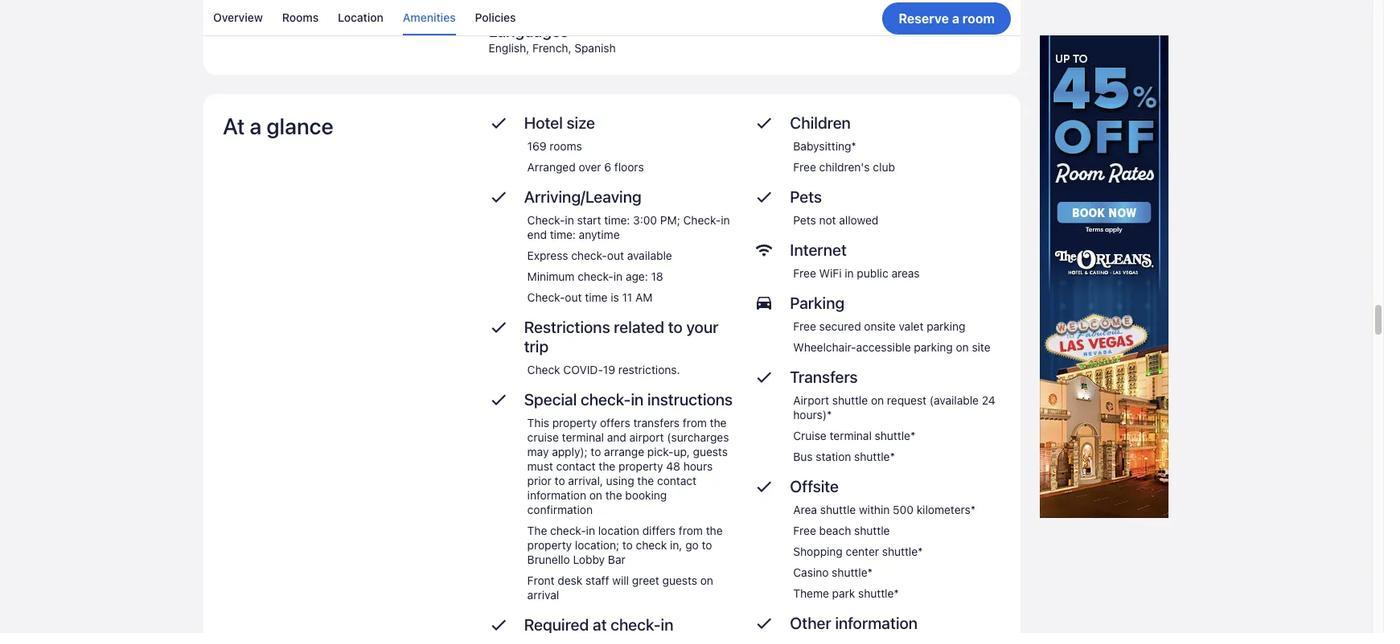 Task type: vqa. For each thing, say whether or not it's contained in the screenshot.
2 out of 3 Image at the right of the page
no



Task type: describe. For each thing, give the bounding box(es) containing it.
floors
[[615, 160, 644, 174]]

0 vertical spatial out
[[607, 249, 624, 263]]

0 vertical spatial parking
[[927, 320, 966, 333]]

this
[[527, 416, 549, 430]]

check
[[527, 363, 560, 377]]

0 vertical spatial from
[[683, 416, 707, 430]]

brunello
[[527, 553, 570, 567]]

arrange
[[604, 445, 644, 459]]

information inside this property offers transfers from the cruise terminal and airport (surcharges may apply); to arrange pick-up, guests must contact the property 48 hours prior to arrival, using the contact information on the booking confirmation the check-in location differs from the property location; to check in, go to brunello lobby bar front desk staff will greet guests on arrival
[[527, 489, 586, 502]]

beach
[[819, 524, 851, 538]]

french,
[[533, 41, 572, 55]]

check- up the time
[[578, 270, 614, 283]]

the down using
[[606, 489, 622, 502]]

19
[[603, 363, 615, 377]]

anytime
[[579, 228, 620, 242]]

pets for pets not allowed
[[793, 213, 816, 227]]

terminal inside this property offers transfers from the cruise terminal and airport (surcharges may apply); to arrange pick-up, guests must contact the property 48 hours prior to arrival, using the contact information on the booking confirmation the check-in location differs from the property location; to check in, go to brunello lobby bar front desk staff will greet guests on arrival
[[562, 431, 604, 444]]

check- inside this property offers transfers from the cruise terminal and airport (surcharges may apply); to arrange pick-up, guests must contact the property 48 hours prior to arrival, using the contact information on the booking confirmation the check-in location differs from the property location; to check in, go to brunello lobby bar front desk staff will greet guests on arrival
[[550, 524, 586, 538]]

not
[[819, 213, 836, 227]]

restrictions related to your trip
[[524, 318, 719, 356]]

go
[[686, 538, 699, 552]]

other information
[[790, 614, 918, 633]]

169
[[527, 139, 547, 153]]

reserve a room
[[899, 11, 995, 25]]

in right wifi
[[845, 267, 854, 280]]

check-in start time: 3:00 pm; check-in end time: anytime express check-out available minimum check-in age: 18 check-out time is 11 am
[[527, 213, 730, 304]]

terminal inside airport shuttle on request (available 24 hours)* cruise terminal shuttle* bus station shuttle*
[[830, 429, 872, 443]]

rooms
[[550, 139, 582, 153]]

size
[[567, 114, 595, 132]]

location;
[[575, 538, 619, 552]]

1 vertical spatial time:
[[550, 228, 576, 242]]

24
[[982, 394, 996, 407]]

related
[[614, 318, 665, 337]]

room
[[963, 11, 995, 25]]

accessible
[[856, 341, 911, 354]]

booking
[[625, 489, 667, 502]]

overview
[[213, 10, 263, 24]]

overview link
[[213, 0, 263, 35]]

2 vertical spatial shuttle
[[854, 524, 890, 538]]

area
[[793, 503, 817, 517]]

areas
[[892, 267, 920, 280]]

shuttle* down request
[[875, 429, 916, 443]]

your
[[687, 318, 719, 337]]

a for glance
[[250, 113, 262, 139]]

on inside the free secured onsite valet parking wheelchair-accessible parking on site
[[956, 341, 969, 354]]

cruise
[[527, 431, 559, 444]]

restrictions.
[[618, 363, 680, 377]]

offsite
[[790, 477, 839, 496]]

free inside 'babysitting* free children's club'
[[793, 160, 816, 174]]

cruise
[[793, 429, 827, 443]]

0 horizontal spatial contact
[[556, 460, 596, 473]]

free secured onsite valet parking wheelchair-accessible parking on site
[[793, 320, 991, 354]]

am
[[635, 291, 653, 304]]

glance
[[267, 113, 334, 139]]

at
[[223, 113, 245, 139]]

6
[[604, 160, 611, 174]]

in right pm; on the left top
[[721, 213, 730, 227]]

differs
[[643, 524, 676, 538]]

the up (surcharges
[[710, 416, 727, 430]]

confirmation
[[527, 503, 593, 517]]

0 vertical spatial property
[[552, 416, 597, 430]]

public
[[857, 267, 889, 280]]

shopping
[[793, 545, 843, 559]]

time
[[585, 291, 608, 304]]

the right differs
[[706, 524, 723, 538]]

languages english, french, spanish
[[489, 22, 616, 55]]

valet
[[899, 320, 924, 333]]

11
[[622, 291, 632, 304]]

internet
[[790, 241, 847, 259]]

pm;
[[660, 213, 680, 227]]

in left start
[[565, 213, 574, 227]]

to right prior
[[555, 474, 565, 488]]

and
[[607, 431, 627, 444]]

check- up end
[[527, 213, 565, 227]]

check- up 'offers'
[[581, 390, 631, 409]]

languages
[[489, 22, 569, 41]]

pick-
[[647, 445, 674, 459]]

check- right pm; on the left top
[[683, 213, 721, 227]]

amenities
[[403, 10, 456, 24]]

1 vertical spatial out
[[565, 291, 582, 304]]

1 vertical spatial from
[[679, 524, 703, 538]]

location link
[[338, 0, 384, 35]]

shuttle* right station
[[854, 450, 895, 464]]

2 vertical spatial property
[[527, 538, 572, 552]]

arrival,
[[568, 474, 603, 488]]

shuttle for hours)*
[[832, 394, 868, 407]]

hours
[[684, 460, 713, 473]]

check- down anytime
[[571, 249, 607, 263]]

staff
[[586, 574, 609, 588]]

3:00
[[633, 213, 657, 227]]

in left age:
[[614, 270, 623, 283]]

check
[[636, 538, 667, 552]]

club
[[873, 160, 895, 174]]

wifi
[[819, 267, 842, 280]]

rooms link
[[282, 0, 319, 35]]

the
[[527, 524, 547, 538]]

to right go on the bottom of page
[[702, 538, 712, 552]]

request
[[887, 394, 927, 407]]



Task type: locate. For each thing, give the bounding box(es) containing it.
casino
[[793, 566, 829, 580]]

0 vertical spatial time:
[[604, 213, 630, 227]]

0 horizontal spatial terminal
[[562, 431, 604, 444]]

start
[[577, 213, 601, 227]]

express
[[527, 249, 568, 263]]

1 vertical spatial parking
[[914, 341, 953, 354]]

check-
[[571, 249, 607, 263], [578, 270, 614, 283], [581, 390, 631, 409], [550, 524, 586, 538]]

will
[[612, 574, 629, 588]]

0 vertical spatial shuttle
[[832, 394, 868, 407]]

in up transfers
[[631, 390, 644, 409]]

arriving/leaving
[[524, 188, 642, 206]]

children
[[790, 114, 851, 132]]

amenities link
[[403, 0, 456, 35]]

property up brunello
[[527, 538, 572, 552]]

terminal up station
[[830, 429, 872, 443]]

0 vertical spatial pets
[[790, 188, 822, 206]]

contact down apply);
[[556, 460, 596, 473]]

guests
[[693, 445, 728, 459], [663, 574, 697, 588]]

a
[[952, 11, 960, 25], [250, 113, 262, 139]]

prior
[[527, 474, 552, 488]]

available
[[627, 249, 672, 263]]

shuttle for beach
[[820, 503, 856, 517]]

pets up the 'not' in the right of the page
[[790, 188, 822, 206]]

pets for pets
[[790, 188, 822, 206]]

free down parking
[[793, 320, 816, 333]]

shuttle inside airport shuttle on request (available 24 hours)* cruise terminal shuttle* bus station shuttle*
[[832, 394, 868, 407]]

property
[[552, 416, 597, 430], [619, 460, 663, 473], [527, 538, 572, 552]]

shuttle* right center
[[882, 545, 923, 559]]

lobby
[[573, 553, 605, 567]]

location
[[338, 10, 384, 24]]

guests up 'hours'
[[693, 445, 728, 459]]

1 horizontal spatial a
[[952, 11, 960, 25]]

theme
[[793, 587, 829, 600]]

a inside reserve a room button
[[952, 11, 960, 25]]

covid-
[[563, 363, 603, 377]]

on inside airport shuttle on request (available 24 hours)* cruise terminal shuttle* bus station shuttle*
[[871, 394, 884, 407]]

policies link
[[475, 0, 516, 35]]

station
[[816, 450, 851, 464]]

is
[[611, 291, 619, 304]]

on right greet
[[701, 574, 714, 588]]

1 vertical spatial shuttle
[[820, 503, 856, 517]]

1 vertical spatial contact
[[657, 474, 697, 488]]

airport shuttle on request (available 24 hours)* cruise terminal shuttle* bus station shuttle*
[[793, 394, 996, 464]]

onsite
[[864, 320, 896, 333]]

free down the area
[[793, 524, 816, 538]]

location
[[598, 524, 640, 538]]

shuttle up beach
[[820, 503, 856, 517]]

shuttle
[[832, 394, 868, 407], [820, 503, 856, 517], [854, 524, 890, 538]]

list containing overview
[[204, 0, 1021, 35]]

free
[[793, 160, 816, 174], [793, 267, 816, 280], [793, 320, 816, 333], [793, 524, 816, 538]]

within
[[859, 503, 890, 517]]

1 horizontal spatial contact
[[657, 474, 697, 488]]

wheelchair-
[[793, 341, 856, 354]]

1 horizontal spatial information
[[835, 614, 918, 633]]

must
[[527, 460, 553, 473]]

free inside the area shuttle within 500 kilometers* free beach shuttle shopping center shuttle* casino shuttle* theme park shuttle*
[[793, 524, 816, 538]]

1 horizontal spatial out
[[607, 249, 624, 263]]

other
[[790, 614, 832, 633]]

shuttle down within
[[854, 524, 890, 538]]

time: right end
[[550, 228, 576, 242]]

2 free from the top
[[793, 267, 816, 280]]

arrival
[[527, 588, 559, 602]]

shuttle*
[[875, 429, 916, 443], [854, 450, 895, 464], [882, 545, 923, 559], [832, 566, 873, 580], [858, 587, 899, 600]]

information
[[527, 489, 586, 502], [835, 614, 918, 633]]

in
[[565, 213, 574, 227], [721, 213, 730, 227], [845, 267, 854, 280], [614, 270, 623, 283], [631, 390, 644, 409], [586, 524, 595, 538]]

apply);
[[552, 445, 588, 459]]

0 vertical spatial a
[[952, 11, 960, 25]]

shuttle* right park
[[858, 587, 899, 600]]

on left request
[[871, 394, 884, 407]]

rooms
[[282, 10, 319, 24]]

the
[[710, 416, 727, 430], [599, 460, 616, 473], [637, 474, 654, 488], [606, 489, 622, 502], [706, 524, 723, 538]]

offers
[[600, 416, 630, 430]]

a right at
[[250, 113, 262, 139]]

age:
[[626, 270, 648, 283]]

to
[[668, 318, 683, 337], [591, 445, 601, 459], [555, 474, 565, 488], [623, 538, 633, 552], [702, 538, 712, 552]]

parking
[[927, 320, 966, 333], [914, 341, 953, 354]]

48
[[666, 460, 681, 473]]

hotel size
[[524, 114, 595, 132]]

information down park
[[835, 614, 918, 633]]

this property offers transfers from the cruise terminal and airport (surcharges may apply); to arrange pick-up, guests must contact the property 48 hours prior to arrival, using the contact information on the booking confirmation the check-in location differs from the property location; to check in, go to brunello lobby bar front desk staff will greet guests on arrival
[[527, 416, 729, 602]]

to down location
[[623, 538, 633, 552]]

500
[[893, 503, 914, 517]]

up,
[[674, 445, 690, 459]]

0 horizontal spatial information
[[527, 489, 586, 502]]

on down arrival,
[[590, 489, 603, 502]]

park
[[832, 587, 855, 600]]

in,
[[670, 538, 683, 552]]

1 vertical spatial guests
[[663, 574, 697, 588]]

1 vertical spatial property
[[619, 460, 663, 473]]

babysitting* free children's club
[[793, 139, 895, 174]]

a left room
[[952, 11, 960, 25]]

terminal up apply);
[[562, 431, 604, 444]]

pets left the 'not' in the right of the page
[[793, 213, 816, 227]]

contact
[[556, 460, 596, 473], [657, 474, 697, 488]]

property up apply);
[[552, 416, 597, 430]]

hours)*
[[793, 408, 832, 422]]

parking down valet
[[914, 341, 953, 354]]

0 horizontal spatial time:
[[550, 228, 576, 242]]

babysitting*
[[793, 139, 857, 153]]

reserve a room button
[[883, 2, 1011, 34]]

to left the your
[[668, 318, 683, 337]]

0 vertical spatial information
[[527, 489, 586, 502]]

instructions
[[648, 390, 733, 409]]

using
[[606, 474, 634, 488]]

the up "booking"
[[637, 474, 654, 488]]

1 vertical spatial information
[[835, 614, 918, 633]]

free left wifi
[[793, 267, 816, 280]]

4 free from the top
[[793, 524, 816, 538]]

on left 'site'
[[956, 341, 969, 354]]

parking right valet
[[927, 320, 966, 333]]

out down anytime
[[607, 249, 624, 263]]

(available
[[930, 394, 979, 407]]

1 vertical spatial pets
[[793, 213, 816, 227]]

site
[[972, 341, 991, 354]]

may
[[527, 445, 549, 459]]

time: up anytime
[[604, 213, 630, 227]]

out
[[607, 249, 624, 263], [565, 291, 582, 304]]

from up go on the bottom of page
[[679, 524, 703, 538]]

airport
[[793, 394, 829, 407]]

from up (surcharges
[[683, 416, 707, 430]]

the up using
[[599, 460, 616, 473]]

1 horizontal spatial terminal
[[830, 429, 872, 443]]

arranged
[[527, 160, 576, 174]]

airport
[[630, 431, 664, 444]]

in inside this property offers transfers from the cruise terminal and airport (surcharges may apply); to arrange pick-up, guests must contact the property 48 hours prior to arrival, using the contact information on the booking confirmation the check-in location differs from the property location; to check in, go to brunello lobby bar front desk staff will greet guests on arrival
[[586, 524, 595, 538]]

out left the time
[[565, 291, 582, 304]]

check- down confirmation
[[550, 524, 586, 538]]

spanish
[[575, 41, 616, 55]]

end
[[527, 228, 547, 242]]

1 horizontal spatial time:
[[604, 213, 630, 227]]

free inside the free secured onsite valet parking wheelchair-accessible parking on site
[[793, 320, 816, 333]]

children's
[[819, 160, 870, 174]]

(surcharges
[[667, 431, 729, 444]]

transfers
[[790, 368, 858, 386]]

0 vertical spatial contact
[[556, 460, 596, 473]]

check- down the minimum
[[527, 291, 565, 304]]

to inside restrictions related to your trip
[[668, 318, 683, 337]]

secured
[[819, 320, 861, 333]]

minimum
[[527, 270, 575, 283]]

shuttle* up park
[[832, 566, 873, 580]]

169 rooms arranged over 6 floors
[[527, 139, 644, 174]]

a for room
[[952, 11, 960, 25]]

property down arrange
[[619, 460, 663, 473]]

trip
[[524, 337, 549, 356]]

center
[[846, 545, 879, 559]]

parking
[[790, 294, 845, 312]]

shuttle down transfers
[[832, 394, 868, 407]]

3 free from the top
[[793, 320, 816, 333]]

guests right greet
[[663, 574, 697, 588]]

0 horizontal spatial out
[[565, 291, 582, 304]]

english,
[[489, 41, 530, 55]]

1 vertical spatial a
[[250, 113, 262, 139]]

to right apply);
[[591, 445, 601, 459]]

on
[[956, 341, 969, 354], [871, 394, 884, 407], [590, 489, 603, 502], [701, 574, 714, 588]]

0 horizontal spatial a
[[250, 113, 262, 139]]

information up confirmation
[[527, 489, 586, 502]]

desk
[[558, 574, 583, 588]]

contact down 48
[[657, 474, 697, 488]]

area shuttle within 500 kilometers* free beach shuttle shopping center shuttle* casino shuttle* theme park shuttle*
[[793, 503, 976, 600]]

allowed
[[839, 213, 879, 227]]

free down babysitting*
[[793, 160, 816, 174]]

18
[[651, 270, 663, 283]]

1 free from the top
[[793, 160, 816, 174]]

0 vertical spatial guests
[[693, 445, 728, 459]]

bar
[[608, 553, 626, 567]]

pets not allowed
[[793, 213, 879, 227]]

list
[[204, 0, 1021, 35]]

restrictions
[[524, 318, 610, 337]]

in up location;
[[586, 524, 595, 538]]

terminal
[[830, 429, 872, 443], [562, 431, 604, 444]]



